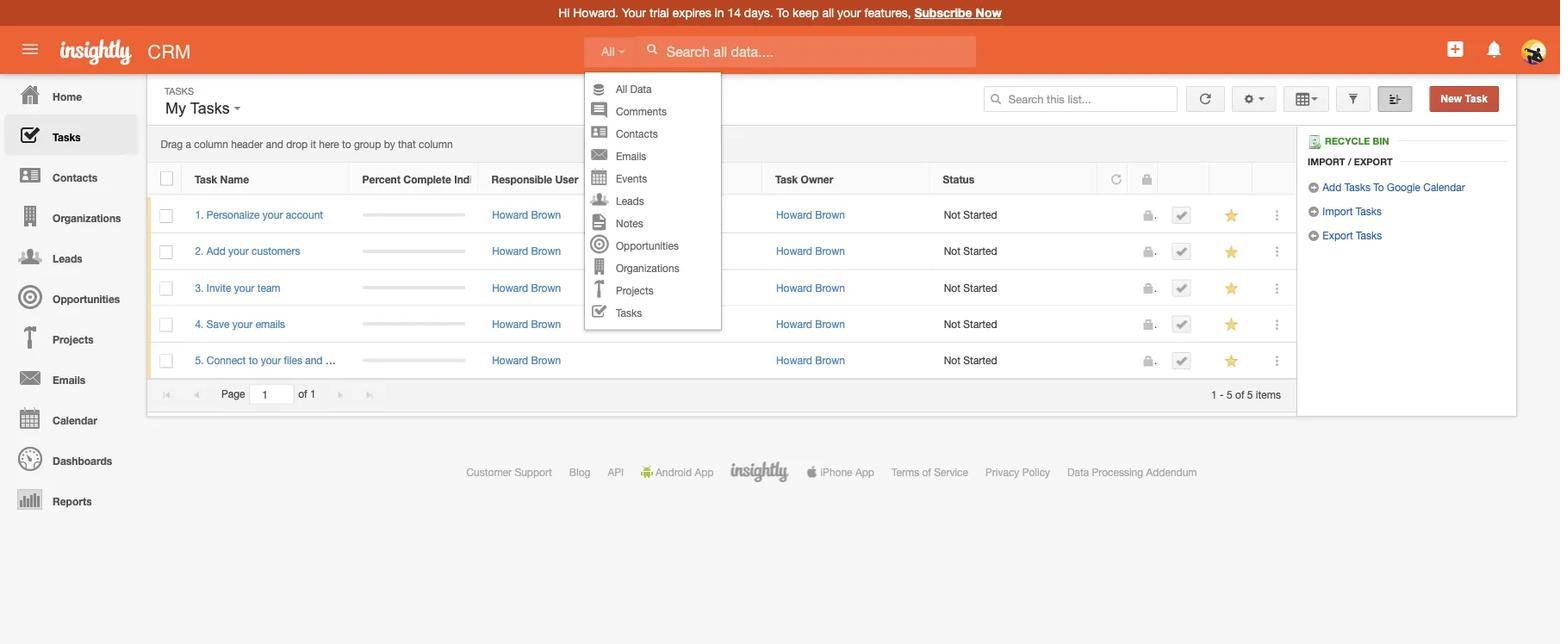 Task type: vqa. For each thing, say whether or not it's contained in the screenshot.
Private Task icon associated with Not Started
yes



Task type: describe. For each thing, give the bounding box(es) containing it.
started for 1. personalize your account
[[963, 209, 997, 221]]

0 horizontal spatial add
[[207, 245, 226, 257]]

iphone app
[[821, 466, 874, 478]]

apps
[[325, 354, 348, 366]]

4. save your emails
[[195, 318, 285, 330]]

not for 5. connect to your files and apps
[[944, 354, 961, 366]]

1 vertical spatial projects link
[[4, 317, 138, 358]]

Search this list... text field
[[984, 86, 1178, 112]]

your for account
[[263, 209, 283, 221]]

not started for 2. add your customers
[[944, 245, 997, 257]]

not started for 1. personalize your account
[[944, 209, 997, 221]]

1. personalize your account
[[195, 209, 323, 221]]

leads inside navigation
[[53, 252, 82, 264]]

privacy policy
[[986, 466, 1050, 478]]

events link
[[585, 167, 721, 190]]

following image for 3. invite your team
[[1224, 280, 1240, 297]]

app for android app
[[695, 466, 714, 478]]

and inside row group
[[305, 354, 323, 366]]

privacy
[[986, 466, 1019, 478]]

following image for 2. add your customers
[[1224, 244, 1240, 260]]

1 horizontal spatial emails link
[[585, 145, 721, 167]]

in
[[715, 6, 724, 20]]

2 column from the left
[[419, 138, 453, 150]]

repeating task image
[[1110, 174, 1123, 186]]

2 5 from the left
[[1247, 388, 1253, 400]]

that
[[398, 138, 416, 150]]

5. connect to your files and apps link
[[195, 354, 357, 366]]

search image
[[990, 93, 1002, 105]]

5.
[[195, 354, 204, 366]]

here
[[319, 138, 339, 150]]

not started cell for 4. save your emails
[[931, 306, 1098, 343]]

0 horizontal spatial calendar
[[53, 414, 97, 426]]

bin
[[1373, 136, 1389, 147]]

following image for 4. save your emails
[[1224, 317, 1240, 333]]

not started cell for 5. connect to your files and apps
[[931, 343, 1098, 379]]

items
[[1256, 388, 1281, 400]]

android app link
[[641, 466, 714, 478]]

all data
[[616, 83, 652, 95]]

dashboards
[[53, 455, 112, 467]]

4. save your emails link
[[195, 318, 294, 330]]

indicator
[[454, 173, 498, 185]]

following image for 5. connect to your files and apps
[[1224, 353, 1240, 369]]

import tasks
[[1320, 205, 1382, 217]]

1 horizontal spatial leads
[[616, 195, 644, 207]]

14
[[727, 6, 741, 20]]

all
[[822, 6, 834, 20]]

row containing 4. save your emails
[[147, 306, 1297, 343]]

emails
[[256, 318, 285, 330]]

data processing addendum
[[1068, 466, 1197, 478]]

new task link
[[1430, 86, 1499, 112]]

recycle
[[1325, 136, 1370, 147]]

by
[[384, 138, 395, 150]]

app for iphone app
[[855, 466, 874, 478]]

following image for 1. personalize your account
[[1224, 208, 1240, 224]]

export inside export tasks link
[[1323, 229, 1353, 241]]

import tasks link
[[1308, 205, 1382, 218]]

subscribe now link
[[914, 6, 1002, 20]]

import / export
[[1308, 156, 1393, 167]]

circle arrow right image for add tasks to google calendar
[[1308, 182, 1320, 194]]

task owner
[[775, 173, 833, 185]]

support
[[515, 466, 552, 478]]

events
[[616, 173, 647, 185]]

0 vertical spatial organizations link
[[4, 196, 138, 236]]

refresh list image
[[1197, 93, 1214, 105]]

1 vertical spatial opportunities link
[[4, 277, 138, 317]]

task inside new task link
[[1465, 93, 1488, 105]]

white image
[[646, 43, 658, 55]]

0 horizontal spatial emails
[[53, 374, 85, 386]]

iphone app link
[[806, 466, 874, 478]]

blog link
[[569, 466, 590, 478]]

0 horizontal spatial to
[[777, 6, 789, 20]]

1 vertical spatial data
[[1068, 466, 1089, 478]]

files
[[284, 354, 302, 366]]

all link
[[584, 37, 636, 68]]

2 1 from the left
[[1211, 388, 1217, 400]]

your for customers
[[228, 245, 249, 257]]

subscribe
[[914, 6, 972, 20]]

import for import tasks
[[1323, 205, 1353, 217]]

1.
[[195, 209, 204, 221]]

api link
[[608, 466, 624, 478]]

Search all data.... text field
[[636, 36, 976, 67]]

a
[[186, 138, 191, 150]]

1 horizontal spatial to
[[1373, 181, 1384, 193]]

0 vertical spatial opportunities
[[616, 240, 679, 252]]

save
[[207, 318, 230, 330]]

1 vertical spatial tasks link
[[585, 302, 721, 324]]

recycle bin
[[1325, 136, 1389, 147]]

group
[[354, 138, 381, 150]]

connect
[[207, 354, 246, 366]]

to inside row group
[[249, 354, 258, 366]]

processing
[[1092, 466, 1143, 478]]

user
[[555, 173, 578, 185]]

export tasks
[[1320, 229, 1382, 241]]

add tasks to google calendar
[[1320, 181, 1465, 193]]

1 - 5 of 5 items
[[1211, 388, 1281, 400]]

row containing task name
[[147, 163, 1296, 195]]

my
[[165, 100, 186, 117]]

drop
[[286, 138, 308, 150]]

contacts inside navigation
[[53, 171, 97, 184]]

row containing 2. add your customers
[[147, 234, 1297, 270]]

customer support link
[[466, 466, 552, 478]]

0% complete image
[[363, 322, 465, 326]]

0 horizontal spatial tasks link
[[4, 115, 138, 155]]

policy
[[1022, 466, 1050, 478]]

iphone
[[821, 466, 853, 478]]

expires
[[673, 6, 711, 20]]

my tasks
[[165, 100, 234, 117]]

personalize
[[207, 209, 260, 221]]

task name
[[195, 173, 249, 185]]

not for 3. invite your team
[[944, 282, 961, 294]]

not started for 4. save your emails
[[944, 318, 997, 330]]

organizations inside navigation
[[53, 212, 121, 224]]

terms
[[892, 466, 919, 478]]

all data link
[[585, 78, 721, 100]]

my tasks button
[[161, 96, 245, 121]]

reports link
[[4, 479, 138, 519]]

0 horizontal spatial emails link
[[4, 358, 138, 398]]

/
[[1348, 156, 1351, 167]]

new task
[[1441, 93, 1488, 105]]

circle arrow left image
[[1308, 230, 1320, 242]]

comments link
[[585, 100, 721, 123]]

privacy policy link
[[986, 466, 1050, 478]]

1 horizontal spatial projects
[[616, 285, 654, 297]]

circle arrow right image for import tasks
[[1308, 206, 1320, 218]]

blog
[[569, 466, 590, 478]]

0 vertical spatial to
[[342, 138, 351, 150]]

your for emails
[[232, 318, 253, 330]]

import for import / export
[[1308, 156, 1345, 167]]

private task image for 5. connect to your files and apps
[[1142, 355, 1154, 367]]

1 vertical spatial organizations
[[616, 262, 679, 274]]

mark this task complete image for 4. save your emails
[[1175, 318, 1188, 331]]

export tasks link
[[1308, 229, 1382, 242]]

1 field
[[250, 385, 293, 404]]

1 horizontal spatial calendar
[[1423, 181, 1465, 193]]

add tasks to google calendar link
[[1308, 181, 1465, 194]]

0 horizontal spatial and
[[266, 138, 283, 150]]

0 horizontal spatial of
[[298, 388, 307, 400]]

0 horizontal spatial data
[[630, 83, 652, 95]]

started for 2. add your customers
[[963, 245, 997, 257]]

not started cell for 3. invite your team
[[931, 270, 1098, 306]]

contacts link for the right emails link
[[585, 123, 721, 145]]



Task type: locate. For each thing, give the bounding box(es) containing it.
0 vertical spatial calendar
[[1423, 181, 1465, 193]]

contacts link down the home
[[4, 155, 138, 196]]

cell
[[350, 197, 479, 234], [647, 197, 763, 234], [1098, 197, 1129, 234], [1159, 197, 1210, 234], [350, 234, 479, 270], [647, 234, 763, 270], [1098, 234, 1129, 270], [1159, 234, 1210, 270], [350, 270, 479, 306], [647, 270, 763, 306], [1098, 270, 1129, 306], [1159, 270, 1210, 306], [647, 306, 763, 343], [1098, 306, 1129, 343], [1159, 306, 1210, 343], [350, 343, 479, 379], [647, 343, 763, 379], [1098, 343, 1129, 379], [1159, 343, 1210, 379]]

4 not started from the top
[[944, 318, 997, 330]]

2 vertical spatial following image
[[1224, 353, 1240, 369]]

projects link up "calendar" link
[[4, 317, 138, 358]]

all for all data
[[616, 83, 627, 95]]

projects down notes
[[616, 285, 654, 297]]

following image
[[1224, 208, 1240, 224], [1224, 317, 1240, 333]]

show list view filters image
[[1348, 93, 1360, 105]]

tasks inside navigation
[[53, 131, 81, 143]]

emails link up dashboards link
[[4, 358, 138, 398]]

4 not started cell from the top
[[931, 306, 1098, 343]]

not started cell
[[931, 197, 1098, 234], [931, 234, 1098, 270], [931, 270, 1098, 306], [931, 306, 1098, 343], [931, 343, 1098, 379]]

3 not from the top
[[944, 282, 961, 294]]

all for all
[[601, 45, 615, 58]]

1 row from the top
[[147, 163, 1296, 195]]

3 mark this task complete image from the top
[[1175, 355, 1188, 367]]

started for 4. save your emails
[[963, 318, 997, 330]]

0 horizontal spatial organizations link
[[4, 196, 138, 236]]

0 vertical spatial emails
[[616, 150, 646, 162]]

not started cell for 1. personalize your account
[[931, 197, 1098, 234]]

1 vertical spatial all
[[616, 83, 627, 95]]

5 not from the top
[[944, 354, 961, 366]]

status
[[943, 173, 975, 185]]

circle arrow right image up the circle arrow left icon
[[1308, 206, 1320, 218]]

0 vertical spatial contacts
[[616, 128, 658, 140]]

1 horizontal spatial contacts
[[616, 128, 658, 140]]

row group containing 1. personalize your account
[[147, 197, 1297, 379]]

projects link down "notes" link on the left top of page
[[585, 279, 721, 302]]

your left team
[[234, 282, 254, 294]]

1 left -
[[1211, 388, 1217, 400]]

0 horizontal spatial all
[[601, 45, 615, 58]]

export down bin
[[1354, 156, 1393, 167]]

1 horizontal spatial 5
[[1247, 388, 1253, 400]]

0 horizontal spatial 5
[[1227, 388, 1233, 400]]

1 horizontal spatial task
[[775, 173, 798, 185]]

to left keep
[[777, 6, 789, 20]]

circle arrow right image up import tasks link
[[1308, 182, 1320, 194]]

4 row from the top
[[147, 270, 1297, 306]]

column
[[194, 138, 228, 150], [419, 138, 453, 150]]

add
[[1323, 181, 1342, 193], [207, 245, 226, 257]]

0 vertical spatial circle arrow right image
[[1308, 182, 1320, 194]]

contacts link for the top organizations link
[[4, 155, 138, 196]]

0 horizontal spatial opportunities link
[[4, 277, 138, 317]]

1 started from the top
[[963, 209, 997, 221]]

1 vertical spatial opportunities
[[53, 293, 120, 305]]

1 horizontal spatial emails
[[616, 150, 646, 162]]

0 horizontal spatial projects link
[[4, 317, 138, 358]]

contacts link
[[585, 123, 721, 145], [4, 155, 138, 196]]

show sidebar image
[[1389, 93, 1401, 105]]

2 horizontal spatial of
[[1235, 388, 1244, 400]]

2 not from the top
[[944, 245, 961, 257]]

0 vertical spatial projects link
[[585, 279, 721, 302]]

2.
[[195, 245, 204, 257]]

5
[[1227, 388, 1233, 400], [1247, 388, 1253, 400]]

0 vertical spatial leads link
[[585, 190, 721, 212]]

drag a column header and drop it here to group by that column
[[161, 138, 453, 150]]

organizations
[[53, 212, 121, 224], [616, 262, 679, 274]]

all up comments
[[616, 83, 627, 95]]

1 vertical spatial contacts
[[53, 171, 97, 184]]

1 vertical spatial organizations link
[[585, 257, 721, 279]]

header
[[231, 138, 263, 150]]

0 vertical spatial and
[[266, 138, 283, 150]]

0 vertical spatial add
[[1323, 181, 1342, 193]]

1 horizontal spatial opportunities
[[616, 240, 679, 252]]

2 following image from the top
[[1224, 317, 1240, 333]]

navigation
[[0, 74, 138, 519]]

5 not started cell from the top
[[931, 343, 1098, 379]]

tasks inside button
[[190, 100, 230, 117]]

home
[[53, 90, 82, 103]]

3 not started cell from the top
[[931, 270, 1098, 306]]

2 vertical spatial mark this task complete image
[[1175, 355, 1188, 367]]

3 not started from the top
[[944, 282, 997, 294]]

None checkbox
[[160, 172, 173, 186], [160, 209, 173, 223], [160, 246, 173, 259], [160, 355, 173, 368], [160, 172, 173, 186], [160, 209, 173, 223], [160, 246, 173, 259], [160, 355, 173, 368]]

1 vertical spatial and
[[305, 354, 323, 366]]

howard brown link
[[492, 209, 561, 221], [776, 209, 845, 221], [492, 245, 561, 257], [776, 245, 845, 257], [492, 282, 561, 294], [776, 282, 845, 294], [492, 318, 561, 330], [776, 318, 845, 330], [492, 354, 561, 366], [776, 354, 845, 366]]

1 vertical spatial mark this task complete image
[[1175, 282, 1188, 294]]

1 vertical spatial projects
[[53, 333, 94, 345]]

service
[[934, 466, 968, 478]]

2 row from the top
[[147, 197, 1297, 234]]

trial
[[650, 6, 669, 20]]

started
[[963, 209, 997, 221], [963, 245, 997, 257], [963, 282, 997, 294], [963, 318, 997, 330], [963, 354, 997, 366]]

tasks
[[165, 85, 194, 96], [190, 100, 230, 117], [53, 131, 81, 143], [1345, 181, 1371, 193], [1356, 205, 1382, 217], [1356, 229, 1382, 241], [616, 307, 642, 319]]

add right 2.
[[207, 245, 226, 257]]

tasks link
[[4, 115, 138, 155], [585, 302, 721, 324]]

your for team
[[234, 282, 254, 294]]

5 not started from the top
[[944, 354, 997, 366]]

1 vertical spatial emails link
[[4, 358, 138, 398]]

import up export tasks link in the right of the page
[[1323, 205, 1353, 217]]

2 horizontal spatial task
[[1465, 93, 1488, 105]]

new
[[1441, 93, 1462, 105]]

3 following image from the top
[[1224, 353, 1240, 369]]

5 right -
[[1227, 388, 1233, 400]]

export right the circle arrow left icon
[[1323, 229, 1353, 241]]

not for 4. save your emails
[[944, 318, 961, 330]]

of right 1 "field"
[[298, 388, 307, 400]]

opportunities
[[616, 240, 679, 252], [53, 293, 120, 305]]

task for task name
[[195, 173, 217, 185]]

1 horizontal spatial data
[[1068, 466, 1089, 478]]

5 row from the top
[[147, 306, 1297, 343]]

1 vertical spatial to
[[249, 354, 258, 366]]

your left 'files'
[[261, 354, 281, 366]]

circle arrow right image inside import tasks link
[[1308, 206, 1320, 218]]

0 horizontal spatial export
[[1323, 229, 1353, 241]]

it
[[311, 138, 316, 150]]

projects up "calendar" link
[[53, 333, 94, 345]]

reports
[[53, 495, 92, 507]]

to right the "here"
[[342, 138, 351, 150]]

1 not started from the top
[[944, 209, 997, 221]]

app right iphone
[[855, 466, 874, 478]]

percent complete indicator responsible user
[[362, 173, 578, 185]]

5 left items
[[1247, 388, 1253, 400]]

app
[[695, 466, 714, 478], [855, 466, 874, 478]]

circle arrow right image inside add tasks to google calendar link
[[1308, 182, 1320, 194]]

1 vertical spatial to
[[1373, 181, 1384, 193]]

0 horizontal spatial column
[[194, 138, 228, 150]]

1 vertical spatial add
[[207, 245, 226, 257]]

mark this task complete image for 1. personalize your account
[[1175, 209, 1188, 221]]

home link
[[4, 74, 138, 115]]

1 1 from the left
[[310, 388, 316, 400]]

not started cell for 2. add your customers
[[931, 234, 1098, 270]]

0 vertical spatial export
[[1354, 156, 1393, 167]]

0 horizontal spatial contacts
[[53, 171, 97, 184]]

data left processing
[[1068, 466, 1089, 478]]

-
[[1220, 388, 1224, 400]]

2 following image from the top
[[1224, 280, 1240, 297]]

recycle bin link
[[1308, 135, 1398, 149]]

opportunities inside navigation
[[53, 293, 120, 305]]

2 mark this task complete image from the top
[[1175, 282, 1188, 294]]

0 vertical spatial organizations
[[53, 212, 121, 224]]

to right connect
[[249, 354, 258, 366]]

emails up "calendar" link
[[53, 374, 85, 386]]

started for 3. invite your team
[[963, 282, 997, 294]]

1 5 from the left
[[1227, 388, 1233, 400]]

to left google
[[1373, 181, 1384, 193]]

task left name in the left top of the page
[[195, 173, 217, 185]]

your left account
[[263, 209, 283, 221]]

google
[[1387, 181, 1421, 193]]

0 vertical spatial opportunities link
[[585, 235, 721, 257]]

1 circle arrow right image from the top
[[1308, 182, 1320, 194]]

all
[[601, 45, 615, 58], [616, 83, 627, 95]]

comments
[[616, 105, 667, 118]]

and right 'files'
[[305, 354, 323, 366]]

1 vertical spatial export
[[1323, 229, 1353, 241]]

terms of service
[[892, 466, 968, 478]]

your right all
[[837, 6, 861, 20]]

2 circle arrow right image from the top
[[1308, 206, 1320, 218]]

row containing 3. invite your team
[[147, 270, 1297, 306]]

mark this task complete image for 5. connect to your files and apps
[[1175, 355, 1188, 367]]

api
[[608, 466, 624, 478]]

all down howard.
[[601, 45, 615, 58]]

0 vertical spatial data
[[630, 83, 652, 95]]

private task image for 1. personalize your account
[[1142, 210, 1154, 222]]

opportunities link
[[585, 235, 721, 257], [4, 277, 138, 317]]

5 started from the top
[[963, 354, 997, 366]]

emails link
[[585, 145, 721, 167], [4, 358, 138, 398]]

organizations link
[[4, 196, 138, 236], [585, 257, 721, 279]]

0 vertical spatial mark this task complete image
[[1175, 209, 1188, 221]]

1 horizontal spatial all
[[616, 83, 627, 95]]

0 vertical spatial tasks link
[[4, 115, 138, 155]]

1 horizontal spatial add
[[1323, 181, 1342, 193]]

0 vertical spatial leads
[[616, 195, 644, 207]]

cog image
[[1243, 93, 1255, 105]]

1 following image from the top
[[1224, 244, 1240, 260]]

1 horizontal spatial column
[[419, 138, 453, 150]]

import left / on the right
[[1308, 156, 1345, 167]]

0 horizontal spatial 1
[[310, 388, 316, 400]]

not for 2. add your customers
[[944, 245, 961, 257]]

0 vertical spatial all
[[601, 45, 615, 58]]

row containing 5. connect to your files and apps
[[147, 343, 1297, 379]]

your up 3. invite your team
[[228, 245, 249, 257]]

hi howard. your trial expires in 14 days. to keep all your features, subscribe now
[[558, 6, 1002, 20]]

private task image
[[1141, 174, 1153, 186], [1142, 210, 1154, 222], [1142, 282, 1154, 295], [1142, 319, 1154, 331], [1142, 355, 1154, 367]]

0 horizontal spatial to
[[249, 354, 258, 366]]

1 horizontal spatial tasks link
[[585, 302, 721, 324]]

3. invite your team link
[[195, 282, 289, 294]]

6 row from the top
[[147, 343, 1297, 379]]

mark this task complete image
[[1175, 209, 1188, 221], [1175, 318, 1188, 331], [1175, 355, 1188, 367]]

mark this task complete image for 3. invite your team
[[1175, 282, 1188, 294]]

5. connect to your files and apps
[[195, 354, 348, 366]]

None checkbox
[[160, 282, 173, 296], [160, 318, 173, 332], [160, 282, 173, 296], [160, 318, 173, 332]]

2. add your customers
[[195, 245, 300, 257]]

following image
[[1224, 244, 1240, 260], [1224, 280, 1240, 297], [1224, 353, 1240, 369]]

calendar right google
[[1423, 181, 1465, 193]]

private task image for 4. save your emails
[[1142, 319, 1154, 331]]

1 right 1 "field"
[[310, 388, 316, 400]]

1 mark this task complete image from the top
[[1175, 246, 1188, 258]]

1 following image from the top
[[1224, 208, 1240, 224]]

customer
[[466, 466, 512, 478]]

data
[[630, 83, 652, 95], [1068, 466, 1089, 478]]

1 horizontal spatial app
[[855, 466, 874, 478]]

drag
[[161, 138, 183, 150]]

1 horizontal spatial leads link
[[585, 190, 721, 212]]

circle arrow right image
[[1308, 182, 1320, 194], [1308, 206, 1320, 218]]

add up import tasks link
[[1323, 181, 1342, 193]]

1 vertical spatial contacts link
[[4, 155, 138, 196]]

1 vertical spatial leads
[[53, 252, 82, 264]]

1 horizontal spatial 1
[[1211, 388, 1217, 400]]

leads link
[[585, 190, 721, 212], [4, 236, 138, 277]]

row
[[147, 163, 1296, 195], [147, 197, 1297, 234], [147, 234, 1297, 270], [147, 270, 1297, 306], [147, 306, 1297, 343], [147, 343, 1297, 379]]

1 vertical spatial calendar
[[53, 414, 97, 426]]

0 horizontal spatial opportunities
[[53, 293, 120, 305]]

1 vertical spatial circle arrow right image
[[1308, 206, 1320, 218]]

1 horizontal spatial of
[[922, 466, 931, 478]]

3.
[[195, 282, 204, 294]]

customers
[[252, 245, 300, 257]]

1 vertical spatial following image
[[1224, 317, 1240, 333]]

0 vertical spatial mark this task complete image
[[1175, 246, 1188, 258]]

leads
[[616, 195, 644, 207], [53, 252, 82, 264]]

not started
[[944, 209, 997, 221], [944, 245, 997, 257], [944, 282, 997, 294], [944, 318, 997, 330], [944, 354, 997, 366]]

1 column from the left
[[194, 138, 228, 150]]

task
[[1465, 93, 1488, 105], [195, 173, 217, 185], [775, 173, 798, 185]]

percent
[[362, 173, 401, 185]]

howard brown
[[492, 209, 561, 221], [776, 209, 845, 221], [492, 245, 561, 257], [776, 245, 845, 257], [492, 282, 561, 294], [776, 282, 845, 294], [492, 318, 561, 330], [776, 318, 845, 330], [492, 354, 561, 366], [776, 354, 845, 366]]

page
[[221, 388, 245, 400]]

column right that
[[419, 138, 453, 150]]

0 horizontal spatial app
[[695, 466, 714, 478]]

row containing 1. personalize your account
[[147, 197, 1297, 234]]

0 vertical spatial to
[[777, 6, 789, 20]]

emails
[[616, 150, 646, 162], [53, 374, 85, 386]]

of right -
[[1235, 388, 1244, 400]]

0 vertical spatial contacts link
[[585, 123, 721, 145]]

0 vertical spatial following image
[[1224, 244, 1240, 260]]

and left drop
[[266, 138, 283, 150]]

emails up events
[[616, 150, 646, 162]]

complete
[[403, 173, 451, 185]]

4 started from the top
[[963, 318, 997, 330]]

mark this task complete image for 2. add your customers
[[1175, 246, 1188, 258]]

features,
[[864, 6, 911, 20]]

crm
[[148, 40, 191, 62]]

0 vertical spatial projects
[[616, 285, 654, 297]]

1 horizontal spatial export
[[1354, 156, 1393, 167]]

1 horizontal spatial organizations
[[616, 262, 679, 274]]

responsible
[[491, 173, 552, 185]]

0 horizontal spatial projects
[[53, 333, 94, 345]]

2 not started cell from the top
[[931, 234, 1098, 270]]

app right android
[[695, 466, 714, 478]]

days.
[[744, 6, 773, 20]]

projects
[[616, 285, 654, 297], [53, 333, 94, 345]]

contacts down comments
[[616, 128, 658, 140]]

data up comments
[[630, 83, 652, 95]]

1 horizontal spatial organizations link
[[585, 257, 721, 279]]

android app
[[656, 466, 714, 478]]

1 app from the left
[[695, 466, 714, 478]]

2 mark this task complete image from the top
[[1175, 318, 1188, 331]]

4 not from the top
[[944, 318, 961, 330]]

0 horizontal spatial task
[[195, 173, 217, 185]]

hi
[[558, 6, 570, 20]]

private task image for 3. invite your team
[[1142, 282, 1154, 295]]

row group
[[147, 197, 1297, 379]]

navigation containing home
[[0, 74, 138, 519]]

1 horizontal spatial and
[[305, 354, 323, 366]]

android
[[656, 466, 692, 478]]

1 not started cell from the top
[[931, 197, 1098, 234]]

contacts link down comments
[[585, 123, 721, 145]]

0 vertical spatial emails link
[[585, 145, 721, 167]]

1 vertical spatial following image
[[1224, 280, 1240, 297]]

1 horizontal spatial opportunities link
[[585, 235, 721, 257]]

not started for 3. invite your team
[[944, 282, 997, 294]]

calendar up dashboards link
[[53, 414, 97, 426]]

2 not started from the top
[[944, 245, 997, 257]]

0 vertical spatial following image
[[1224, 208, 1240, 224]]

your right save
[[232, 318, 253, 330]]

your
[[837, 6, 861, 20], [263, 209, 283, 221], [228, 245, 249, 257], [234, 282, 254, 294], [232, 318, 253, 330], [261, 354, 281, 366]]

0 horizontal spatial contacts link
[[4, 155, 138, 196]]

3 started from the top
[[963, 282, 997, 294]]

task left owner
[[775, 173, 798, 185]]

name
[[220, 173, 249, 185]]

1 horizontal spatial to
[[342, 138, 351, 150]]

1 vertical spatial leads link
[[4, 236, 138, 277]]

customer support
[[466, 466, 552, 478]]

started for 5. connect to your files and apps
[[963, 354, 997, 366]]

emails link up events
[[585, 145, 721, 167]]

contacts down the home
[[53, 171, 97, 184]]

not for 1. personalize your account
[[944, 209, 961, 221]]

1 mark this task complete image from the top
[[1175, 209, 1188, 221]]

private task image
[[1142, 246, 1154, 258]]

task for task owner
[[775, 173, 798, 185]]

0 horizontal spatial organizations
[[53, 212, 121, 224]]

invite
[[207, 282, 231, 294]]

2 started from the top
[[963, 245, 997, 257]]

not started for 5. connect to your files and apps
[[944, 354, 997, 366]]

of right terms
[[922, 466, 931, 478]]

calendar link
[[4, 398, 138, 439]]

of
[[298, 388, 307, 400], [1235, 388, 1244, 400], [922, 466, 931, 478]]

column right the a on the left top
[[194, 138, 228, 150]]

leads link inside navigation
[[4, 236, 138, 277]]

account
[[286, 209, 323, 221]]

4.
[[195, 318, 204, 330]]

3 row from the top
[[147, 234, 1297, 270]]

your
[[622, 6, 646, 20]]

notifications image
[[1484, 39, 1505, 59]]

mark this task complete image
[[1175, 246, 1188, 258], [1175, 282, 1188, 294]]

brown
[[531, 209, 561, 221], [815, 209, 845, 221], [531, 245, 561, 257], [815, 245, 845, 257], [531, 282, 561, 294], [815, 282, 845, 294], [531, 318, 561, 330], [815, 318, 845, 330], [531, 354, 561, 366], [815, 354, 845, 366]]

task right new
[[1465, 93, 1488, 105]]

1 vertical spatial emails
[[53, 374, 85, 386]]

owner
[[801, 173, 833, 185]]

2 app from the left
[[855, 466, 874, 478]]

dashboards link
[[4, 439, 138, 479]]

addendum
[[1146, 466, 1197, 478]]

1 not from the top
[[944, 209, 961, 221]]



